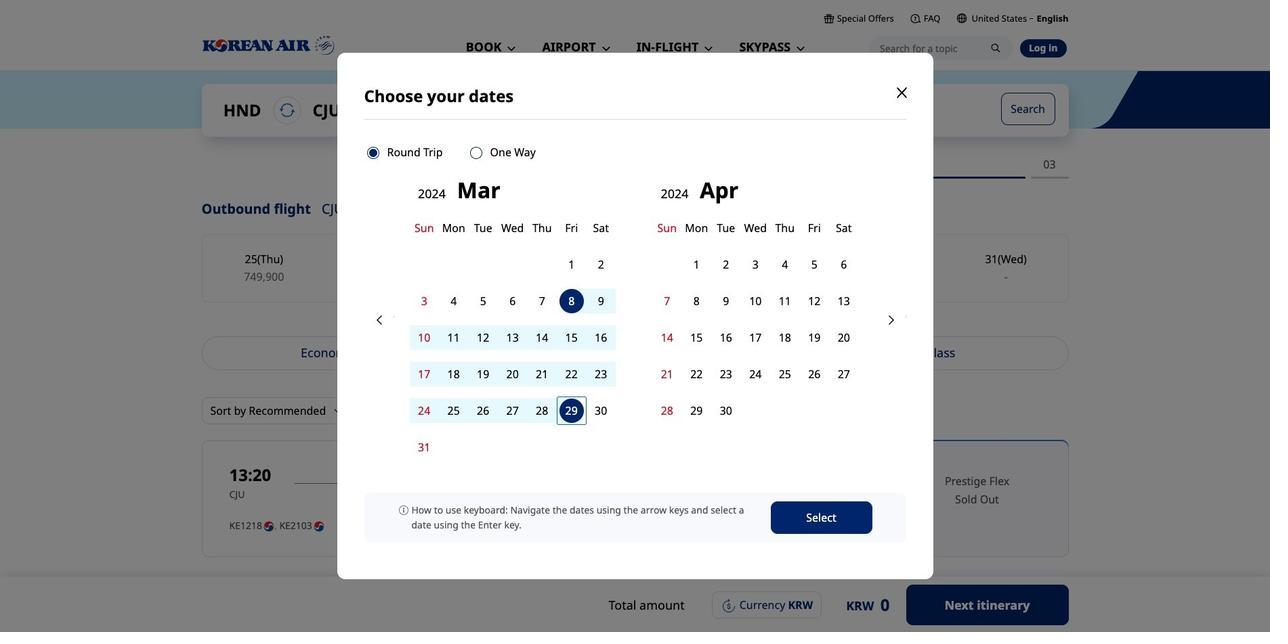 Task type: locate. For each thing, give the bounding box(es) containing it.
dialog
[[0, 0, 1271, 633]]

main content
[[0, 70, 1271, 633]]

13:20 departure, 18:35 arrival,5h 15m required, gmp stopovers option group
[[521, 441, 1069, 558]]

15:45 departure, 21:35 arrival,5h 50m required, gmp stopovers option group
[[521, 585, 1069, 633]]

tab list
[[202, 337, 1069, 371]]

tab panel
[[202, 398, 1069, 633]]



Task type: vqa. For each thing, say whether or not it's contained in the screenshot.
main content
yes



